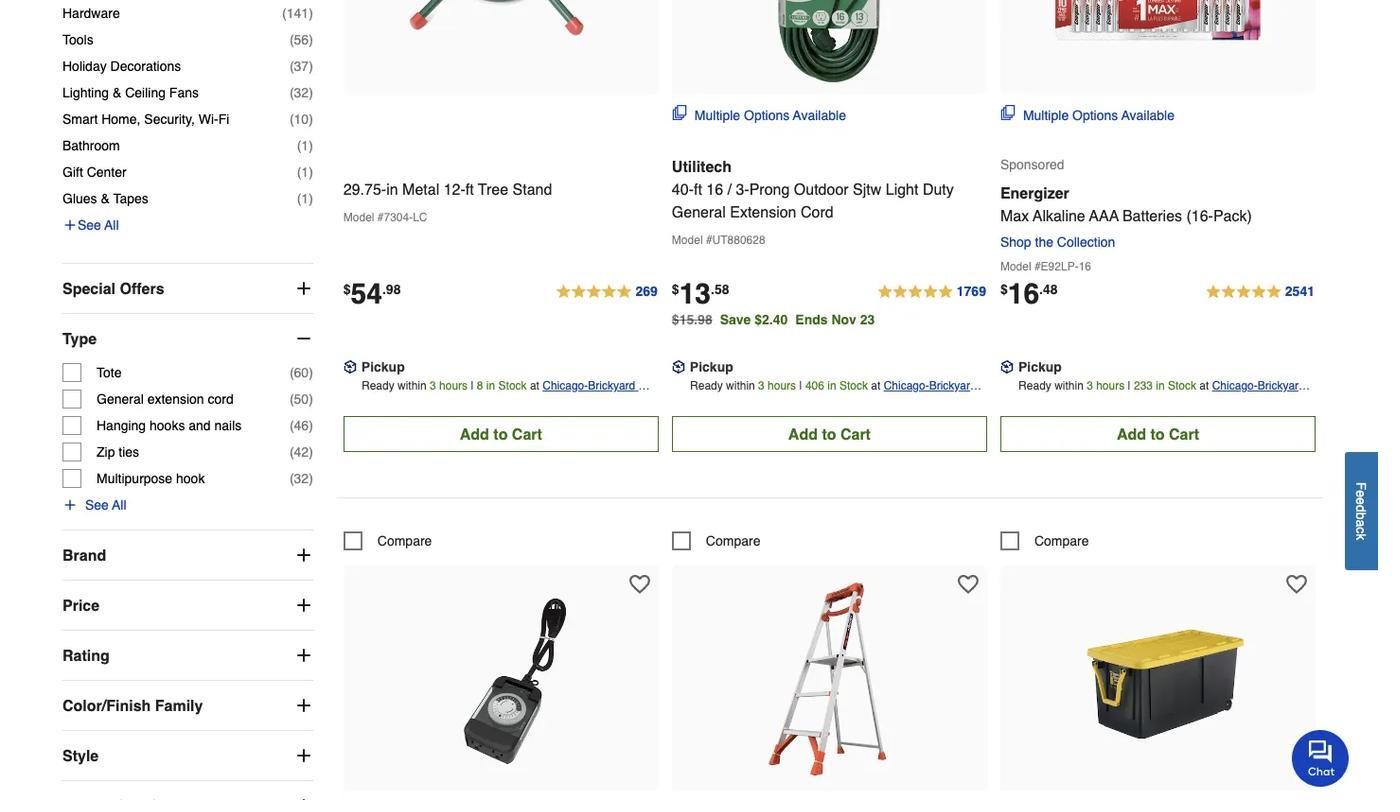 Task type: describe. For each thing, give the bounding box(es) containing it.
lowe's for 8
[[543, 399, 578, 412]]

cart for second add to cart button
[[840, 426, 871, 443]]

233
[[1134, 380, 1153, 393]]

nails
[[214, 419, 242, 434]]

and
[[189, 419, 211, 434]]

( for general extension cord
[[290, 392, 294, 407]]

project source commander x-large 75-gallons (300-quart) black and yellow heavy duty rolling tote with standard snap lid image
[[1054, 576, 1262, 784]]

) for multipurpose hook
[[309, 472, 313, 487]]

tools
[[62, 33, 93, 48]]

( for lighting & ceiling fans
[[290, 86, 294, 101]]

smart home, security, wi-fi
[[62, 112, 229, 127]]

1 vertical spatial see
[[85, 498, 109, 514]]

3 heart outline image from the left
[[1286, 575, 1307, 596]]

( 1 ) for center
[[297, 165, 313, 180]]

( 37 )
[[290, 59, 313, 74]]

ends
[[795, 313, 828, 328]]

plus image for style
[[294, 747, 313, 766]]

ready within 3 hours | 406 in stock at chicago-brickyard lowe's
[[690, 380, 980, 412]]

ceiling
[[125, 86, 166, 101]]

2 horizontal spatial model
[[1000, 261, 1031, 274]]

ut880628
[[712, 234, 765, 247]]

) for bathroom
[[309, 139, 313, 154]]

$ 54 .98
[[343, 278, 401, 311]]

actual price $16.48 element
[[1000, 278, 1058, 311]]

pickup for ready within 3 hours | 233 in stock at chicago-brickyard lowe's
[[1018, 360, 1062, 375]]

multipurpose
[[97, 472, 172, 487]]

prong
[[749, 181, 790, 198]]

5 stars image for 13
[[876, 281, 987, 304]]

stand
[[513, 181, 552, 198]]

available for utilitech 40-ft 16 / 3-prong outdoor sjtw light duty general extension cord image
[[793, 108, 846, 123]]

batteries
[[1123, 207, 1182, 225]]

1 heart outline image from the left
[[629, 575, 650, 596]]

chicago-brickyard lowe's button for ready within 3 hours | 8 in stock at chicago-brickyard lowe's
[[543, 377, 659, 412]]

extension
[[730, 203, 797, 221]]

32 for multipurpose hook
[[294, 472, 309, 487]]

multiple for utilitech 40-ft 16 / 3-prong outdoor sjtw light duty general extension cord image
[[695, 108, 740, 123]]

( for hanging hooks and nails
[[290, 419, 294, 434]]

energizer max alkaline aaa batteries (16-pack) image
[[1054, 0, 1262, 86]]

special offers
[[62, 280, 164, 298]]

brickyard for ready within 3 hours | 406 in stock at chicago-brickyard lowe's
[[929, 380, 977, 393]]

stock for 406
[[840, 380, 868, 393]]

56
[[294, 33, 309, 48]]

ready for ready within 3 hours | 406 in stock at chicago-brickyard lowe's
[[690, 380, 723, 393]]

color/finish family
[[62, 698, 203, 715]]

ends nov 23 element
[[795, 313, 883, 328]]

1 ( 1 ) from the top
[[297, 139, 313, 154]]

in for ready within 3 hours | 233 in stock at chicago-brickyard lowe's
[[1156, 380, 1165, 393]]

( for multipurpose hook
[[290, 472, 294, 487]]

little giant ladders xtra-lite plus 5-ft aluminum type 1aa-375-lb load capacity step ladder image
[[725, 576, 934, 784]]

32 for lighting & ceiling fans
[[294, 86, 309, 101]]

bathroom
[[62, 139, 120, 154]]

within for ready within 3 hours | 8 in stock at chicago-brickyard lowe's
[[398, 380, 427, 393]]

available for energizer max alkaline aaa batteries (16-pack) image
[[1122, 108, 1175, 123]]

in for ready within 3 hours | 8 in stock at chicago-brickyard lowe's
[[486, 380, 495, 393]]

shop the collection
[[1000, 235, 1115, 250]]

pickup for ready within 3 hours | 406 in stock at chicago-brickyard lowe's
[[690, 360, 733, 375]]

model # ut880628
[[672, 234, 765, 247]]

pickup image
[[343, 361, 357, 374]]

special offers button
[[62, 265, 313, 314]]

| for 8
[[471, 380, 474, 393]]

( 10 )
[[290, 112, 313, 127]]

add to cart for 3rd add to cart button from right
[[460, 426, 542, 443]]

3 add to cart button from the left
[[1000, 417, 1316, 453]]

# for 40-ft 16 / 3-prong outdoor sjtw light duty general extension cord
[[706, 234, 712, 247]]

utilitech 15-amps 125-volt 2-outlet plug-in countdown indoor or outdoor lighting timer image
[[397, 576, 605, 784]]

1 see all button from the top
[[62, 216, 119, 235]]

& for ceiling
[[113, 86, 121, 101]]

$ for 13
[[672, 282, 679, 297]]

options for energizer max alkaline aaa batteries (16-pack) image
[[1073, 108, 1118, 123]]

multiple options available for utilitech 40-ft 16 / 3-prong outdoor sjtw light duty general extension cord image
[[695, 108, 846, 123]]

outdoor
[[794, 181, 849, 198]]

hours for 8
[[439, 380, 468, 393]]

rating button
[[62, 632, 313, 681]]

collection
[[1057, 235, 1115, 250]]

54
[[351, 278, 382, 311]]

stock for 8
[[498, 380, 527, 393]]

3 for 233
[[1087, 380, 1093, 393]]

f e e d b a c k
[[1354, 482, 1369, 540]]

pickup image for ready within 3 hours | 233 in stock at chicago-brickyard lowe's
[[1000, 361, 1014, 374]]

) for smart home, security, wi-fi
[[309, 112, 313, 127]]

tree
[[478, 181, 508, 198]]

b
[[1354, 512, 1369, 520]]

security,
[[144, 112, 195, 127]]

lowe's for 406
[[884, 399, 919, 412]]

tapes
[[113, 192, 148, 207]]

2 heart outline image from the left
[[958, 575, 979, 596]]

general extension cord
[[97, 392, 234, 407]]

( 46 )
[[290, 419, 313, 434]]

29.75-
[[343, 181, 386, 198]]

chicago-brickyard lowe's button for ready within 3 hours | 406 in stock at chicago-brickyard lowe's
[[884, 377, 987, 412]]

fans
[[169, 86, 199, 101]]

alkaline
[[1033, 207, 1085, 225]]

42
[[294, 445, 309, 460]]

chicago- for ready within 3 hours | 233 in stock at chicago-brickyard lowe's
[[1212, 380, 1258, 393]]

.58
[[711, 282, 729, 297]]

multiple options available link for energizer max alkaline aaa batteries (16-pack) image
[[1000, 105, 1175, 125]]

energizer max alkaline aaa batteries (16-pack)
[[1000, 184, 1252, 225]]

hanging hooks and nails
[[97, 419, 242, 434]]

lighting & ceiling fans
[[62, 86, 199, 101]]

(16-
[[1187, 207, 1213, 225]]

( for holiday decorations
[[290, 59, 294, 74]]

1 horizontal spatial 16
[[1008, 278, 1039, 311]]

5014114195 element
[[672, 532, 761, 551]]

ready for ready within 3 hours | 8 in stock at chicago-brickyard lowe's
[[362, 380, 394, 393]]

/
[[728, 181, 732, 198]]

pickup for ready within 3 hours | 8 in stock at chicago-brickyard lowe's
[[361, 360, 405, 375]]

1 add from the left
[[460, 426, 489, 443]]

wi-
[[198, 112, 218, 127]]

) for tools
[[309, 33, 313, 48]]

( 32 ) for lighting & ceiling fans
[[290, 86, 313, 101]]

2 see all button from the top
[[62, 496, 126, 515]]

( 32 ) for multipurpose hook
[[290, 472, 313, 487]]

light
[[886, 181, 919, 198]]

cord
[[208, 392, 234, 407]]

( for glues & tapes
[[297, 192, 301, 207]]

save
[[720, 313, 751, 328]]

0 vertical spatial see all
[[78, 218, 119, 233]]

sponsored
[[1000, 157, 1065, 173]]

141
[[287, 6, 309, 21]]

to for 3rd add to cart button from right
[[493, 426, 508, 443]]

lighting
[[62, 86, 109, 101]]

hardware
[[62, 6, 120, 21]]

multiple options available for energizer max alkaline aaa batteries (16-pack) image
[[1023, 108, 1175, 123]]

color/finish family button
[[62, 682, 313, 731]]

1 vertical spatial all
[[112, 498, 126, 514]]

at for 233
[[1200, 380, 1209, 393]]

to for 3rd add to cart button from the left
[[1151, 426, 1165, 443]]

lowe's for 233
[[1212, 399, 1247, 412]]

glues
[[62, 192, 97, 207]]

$ 13 .58
[[672, 278, 729, 311]]

.48
[[1039, 282, 1058, 297]]

special
[[62, 280, 116, 298]]

brand
[[62, 547, 106, 565]]

brickyard for ready within 3 hours | 233 in stock at chicago-brickyard lowe's
[[1258, 380, 1305, 393]]

nov
[[831, 313, 857, 328]]

( for bathroom
[[297, 139, 301, 154]]

) for hanging hooks and nails
[[309, 419, 313, 434]]

60
[[294, 366, 309, 381]]

( 50 )
[[290, 392, 313, 407]]

shop the collection link
[[1000, 235, 1123, 250]]

1 1 from the top
[[301, 139, 309, 154]]

ready within 3 hours | 233 in stock at chicago-brickyard lowe's
[[1019, 380, 1308, 412]]

3 add from the left
[[1117, 426, 1146, 443]]

2541 button
[[1205, 281, 1316, 304]]

zip ties
[[97, 445, 139, 460]]

8
[[477, 380, 483, 393]]

actual price $54.98 element
[[343, 278, 401, 311]]

( 1 ) for &
[[297, 192, 313, 207]]

29.75-in metal 12-ft tree stand
[[343, 181, 552, 198]]

1 for &
[[301, 192, 309, 207]]

e92lp-
[[1041, 261, 1079, 274]]

compare for 5014114195 element
[[706, 534, 761, 549]]

multiple options available link for utilitech 40-ft 16 / 3-prong outdoor sjtw light duty general extension cord image
[[672, 105, 846, 125]]

compare for 5014300771 element
[[377, 534, 432, 549]]

center
[[87, 165, 127, 180]]

( for tools
[[290, 33, 294, 48]]

f e e d b a c k button
[[1345, 452, 1378, 571]]

0 vertical spatial all
[[105, 218, 119, 233]]

( for tote
[[290, 366, 294, 381]]

general inside utilitech 40-ft 16 / 3-prong outdoor sjtw light duty general extension cord
[[672, 203, 726, 221]]

k
[[1354, 534, 1369, 540]]

duty
[[923, 181, 954, 198]]

12-
[[444, 181, 465, 198]]

shop
[[1000, 235, 1031, 250]]



Task type: vqa. For each thing, say whether or not it's contained in the screenshot.


Task type: locate. For each thing, give the bounding box(es) containing it.
0 horizontal spatial ready
[[362, 380, 394, 393]]

2 horizontal spatial lowe's
[[1212, 399, 1247, 412]]

chicago- for ready within 3 hours | 8 in stock at chicago-brickyard lowe's
[[543, 380, 588, 393]]

1 horizontal spatial within
[[726, 380, 755, 393]]

1 at from the left
[[530, 380, 539, 393]]

6 ) from the top
[[309, 139, 313, 154]]

hours for 233
[[1096, 380, 1125, 393]]

available down energizer max alkaline aaa batteries (16-pack) image
[[1122, 108, 1175, 123]]

0 horizontal spatial cart
[[512, 426, 542, 443]]

2 horizontal spatial brickyard
[[1258, 380, 1305, 393]]

1 compare from the left
[[377, 534, 432, 549]]

) for lighting & ceiling fans
[[309, 86, 313, 101]]

family
[[155, 698, 203, 715]]

3 chicago-brickyard lowe's button from the left
[[1212, 377, 1316, 412]]

1 ready from the left
[[362, 380, 394, 393]]

1 horizontal spatial ready
[[690, 380, 723, 393]]

2 horizontal spatial compare
[[1035, 534, 1089, 549]]

see all button down multipurpose
[[62, 496, 126, 515]]

1 to from the left
[[493, 426, 508, 443]]

type
[[62, 330, 97, 348]]

model down 29.75- at the top of the page
[[343, 211, 374, 225]]

& up home,
[[113, 86, 121, 101]]

chicago- inside the ready within 3 hours | 233 in stock at chicago-brickyard lowe's
[[1212, 380, 1258, 393]]

) up 56
[[309, 6, 313, 21]]

plus image for price
[[294, 597, 313, 616]]

2 hours from the left
[[768, 380, 796, 393]]

lowe's inside ready within 3 hours | 406 in stock at chicago-brickyard lowe's
[[884, 399, 919, 412]]

was price $15.98 element
[[672, 308, 720, 328]]

add to cart for 3rd add to cart button from the left
[[1117, 426, 1199, 443]]

add to cart button
[[343, 417, 659, 453], [672, 417, 987, 453], [1000, 417, 1316, 453]]

hanging
[[97, 419, 146, 434]]

$ for 16
[[1000, 282, 1008, 297]]

2 horizontal spatial |
[[1128, 380, 1131, 393]]

1769
[[957, 284, 986, 299]]

( for zip ties
[[290, 445, 294, 460]]

# up .48
[[1035, 261, 1041, 274]]

cart down the ready within 3 hours | 233 in stock at chicago-brickyard lowe's on the right
[[1169, 426, 1199, 443]]

at inside ready within 3 hours | 8 in stock at chicago-brickyard lowe's
[[530, 380, 539, 393]]

1 horizontal spatial multiple options available link
[[1000, 105, 1175, 125]]

multiple options available link up sponsored on the top of the page
[[1000, 105, 1175, 125]]

| left 406
[[799, 380, 802, 393]]

1
[[301, 139, 309, 154], [301, 165, 309, 180], [301, 192, 309, 207]]

5 stars image for 54
[[555, 281, 659, 304]]

1 | from the left
[[471, 380, 474, 393]]

stock right 406
[[840, 380, 868, 393]]

2 horizontal spatial within
[[1055, 380, 1084, 393]]

2 horizontal spatial #
[[1035, 261, 1041, 274]]

0 horizontal spatial #
[[378, 211, 384, 225]]

2541
[[1285, 284, 1315, 299]]

1 vertical spatial ( 1 )
[[297, 165, 313, 180]]

chat invite button image
[[1292, 730, 1350, 788]]

2 ( 32 ) from the top
[[290, 472, 313, 487]]

0 horizontal spatial pickup image
[[672, 361, 685, 374]]

model for 29.75-in metal 12-ft tree stand
[[343, 211, 374, 225]]

1 ( 32 ) from the top
[[290, 86, 313, 101]]

compare inside 5014114195 element
[[706, 534, 761, 549]]

energizer
[[1000, 184, 1069, 202]]

stock
[[498, 380, 527, 393], [840, 380, 868, 393], [1168, 380, 1197, 393]]

0 horizontal spatial add to cart button
[[343, 417, 659, 453]]

0 horizontal spatial multiple
[[695, 108, 740, 123]]

stock inside ready within 3 hours | 406 in stock at chicago-brickyard lowe's
[[840, 380, 868, 393]]

16 down the collection
[[1079, 261, 1091, 274]]

3 5 stars image from the left
[[1205, 281, 1316, 304]]

0 horizontal spatial heart outline image
[[629, 575, 650, 596]]

hours inside the ready within 3 hours | 233 in stock at chicago-brickyard lowe's
[[1096, 380, 1125, 393]]

model for 40-ft 16 / 3-prong outdoor sjtw light duty general extension cord
[[672, 234, 703, 247]]

2 pickup from the left
[[690, 360, 733, 375]]

( 1 ) left 29.75- at the top of the page
[[297, 192, 313, 207]]

1 vertical spatial see all
[[85, 498, 126, 514]]

2 horizontal spatial ready
[[1019, 380, 1051, 393]]

| inside the ready within 3 hours | 233 in stock at chicago-brickyard lowe's
[[1128, 380, 1131, 393]]

see down glues
[[78, 218, 101, 233]]

model # 7304-lc
[[343, 211, 427, 225]]

available
[[793, 108, 846, 123], [1122, 108, 1175, 123]]

f
[[1354, 482, 1369, 490]]

e
[[1354, 490, 1369, 498], [1354, 498, 1369, 505]]

see down multipurpose
[[85, 498, 109, 514]]

1 chicago- from the left
[[543, 380, 588, 393]]

ready inside ready within 3 hours | 8 in stock at chicago-brickyard lowe's
[[362, 380, 394, 393]]

0 vertical spatial 32
[[294, 86, 309, 101]]

available down utilitech 40-ft 16 / 3-prong outdoor sjtw light duty general extension cord image
[[793, 108, 846, 123]]

hours
[[439, 380, 468, 393], [768, 380, 796, 393], [1096, 380, 1125, 393]]

decorations
[[110, 59, 181, 74]]

stock right the 8 in the left top of the page
[[498, 380, 527, 393]]

c
[[1354, 527, 1369, 534]]

1 down "10"
[[301, 165, 309, 180]]

see all down the glues & tapes
[[78, 218, 119, 233]]

options up energizer max alkaline aaa batteries (16-pack)
[[1073, 108, 1118, 123]]

5014300771 element
[[343, 532, 432, 551]]

1 horizontal spatial hours
[[768, 380, 796, 393]]

1 horizontal spatial chicago-brickyard lowe's button
[[884, 377, 987, 412]]

( 56 )
[[290, 33, 313, 48]]

type button
[[62, 315, 313, 364]]

2 chicago-brickyard lowe's button from the left
[[884, 377, 987, 412]]

0 horizontal spatial lowe's
[[543, 399, 578, 412]]

2 horizontal spatial heart outline image
[[1286, 575, 1307, 596]]

5 stars image containing 269
[[555, 281, 659, 304]]

ready within 3 hours | 8 in stock at chicago-brickyard lowe's
[[362, 380, 639, 412]]

( for gift center
[[297, 165, 301, 180]]

gift
[[62, 165, 83, 180]]

( 42 )
[[290, 445, 313, 460]]

4 ) from the top
[[309, 86, 313, 101]]

at inside ready within 3 hours | 406 in stock at chicago-brickyard lowe's
[[871, 380, 881, 393]]

within for ready within 3 hours | 233 in stock at chicago-brickyard lowe's
[[1055, 380, 1084, 393]]

1 horizontal spatial compare
[[706, 534, 761, 549]]

plus image inside color/finish family button
[[294, 697, 313, 716]]

brickyard
[[588, 380, 635, 393], [929, 380, 977, 393], [1258, 380, 1305, 393]]

cart for 3rd add to cart button from the left
[[1169, 426, 1199, 443]]

3 within from the left
[[1055, 380, 1084, 393]]

at right 233
[[1200, 380, 1209, 393]]

plus image inside special offers button
[[294, 280, 313, 299]]

0 horizontal spatial hours
[[439, 380, 468, 393]]

1 multiple from the left
[[695, 108, 740, 123]]

zip
[[97, 445, 115, 460]]

0 vertical spatial #
[[378, 211, 384, 225]]

2 brickyard from the left
[[929, 380, 977, 393]]

$ right 1769 at top right
[[1000, 282, 1008, 297]]

ready for ready within 3 hours | 233 in stock at chicago-brickyard lowe's
[[1019, 380, 1051, 393]]

within inside ready within 3 hours | 8 in stock at chicago-brickyard lowe's
[[398, 380, 427, 393]]

pickup down "$ 16 .48"
[[1018, 360, 1062, 375]]

1 horizontal spatial add
[[788, 426, 818, 443]]

( 32 ) up the ( 10 ) in the top left of the page
[[290, 86, 313, 101]]

utilitech
[[672, 158, 732, 175]]

3 $ from the left
[[1000, 282, 1008, 297]]

in right 406
[[828, 380, 836, 393]]

1 horizontal spatial multiple options available
[[1023, 108, 1175, 123]]

1 multiple options available link from the left
[[672, 105, 846, 125]]

1 pickup from the left
[[361, 360, 405, 375]]

0 horizontal spatial to
[[493, 426, 508, 443]]

plus image for special offers
[[294, 280, 313, 299]]

0 vertical spatial &
[[113, 86, 121, 101]]

ready inside ready within 3 hours | 406 in stock at chicago-brickyard lowe's
[[690, 380, 723, 393]]

2 ready from the left
[[690, 380, 723, 393]]

# down 29.75- at the top of the page
[[378, 211, 384, 225]]

multiple for energizer max alkaline aaa batteries (16-pack) image
[[1023, 108, 1069, 123]]

0 horizontal spatial 5 stars image
[[555, 281, 659, 304]]

$2.40
[[755, 313, 788, 328]]

0 horizontal spatial add to cart
[[460, 426, 542, 443]]

0 vertical spatial see all button
[[62, 216, 119, 235]]

2 $ from the left
[[672, 282, 679, 297]]

chicago- inside ready within 3 hours | 406 in stock at chicago-brickyard lowe's
[[884, 380, 929, 393]]

1 for center
[[301, 165, 309, 180]]

stock inside the ready within 3 hours | 233 in stock at chicago-brickyard lowe's
[[1168, 380, 1197, 393]]

plus image
[[62, 218, 78, 233], [294, 280, 313, 299], [294, 597, 313, 616], [294, 747, 313, 766]]

chicago- right 406
[[884, 380, 929, 393]]

3 | from the left
[[1128, 380, 1131, 393]]

ties
[[119, 445, 139, 460]]

in inside the ready within 3 hours | 233 in stock at chicago-brickyard lowe's
[[1156, 380, 1165, 393]]

hours for 406
[[768, 380, 796, 393]]

add down 233
[[1117, 426, 1146, 443]]

1 brickyard from the left
[[588, 380, 635, 393]]

50
[[294, 392, 309, 407]]

hook
[[176, 472, 205, 487]]

$ for 54
[[343, 282, 351, 297]]

3 ( 1 ) from the top
[[297, 192, 313, 207]]

2 3 from the left
[[758, 380, 765, 393]]

1769 button
[[876, 281, 987, 304]]

within left 233
[[1055, 380, 1084, 393]]

3 ready from the left
[[1019, 380, 1051, 393]]

stock right 233
[[1168, 380, 1197, 393]]

0 horizontal spatial brickyard
[[588, 380, 635, 393]]

add to cart
[[460, 426, 542, 443], [788, 426, 871, 443], [1117, 426, 1199, 443]]

hours inside ready within 3 hours | 8 in stock at chicago-brickyard lowe's
[[439, 380, 468, 393]]

( 60 )
[[290, 366, 313, 381]]

chicago- right the 8 in the left top of the page
[[543, 380, 588, 393]]

e up the d
[[1354, 490, 1369, 498]]

pickup right pickup image
[[361, 360, 405, 375]]

2 ) from the top
[[309, 33, 313, 48]]

5 stars image
[[555, 281, 659, 304], [876, 281, 987, 304], [1205, 281, 1316, 304]]

7304-
[[384, 211, 413, 225]]

) up the ( 10 ) in the top left of the page
[[309, 86, 313, 101]]

lowe's inside the ready within 3 hours | 233 in stock at chicago-brickyard lowe's
[[1212, 399, 1247, 412]]

1 vertical spatial 16
[[1079, 261, 1091, 274]]

see all
[[78, 218, 119, 233], [85, 498, 126, 514]]

3 for 406
[[758, 380, 765, 393]]

plus image inside price button
[[294, 597, 313, 616]]

13
[[679, 278, 711, 311]]

2 compare from the left
[[706, 534, 761, 549]]

stock for 233
[[1168, 380, 1197, 393]]

0 horizontal spatial |
[[471, 380, 474, 393]]

to down ready within 3 hours | 406 in stock at chicago-brickyard lowe's
[[822, 426, 836, 443]]

2 add to cart button from the left
[[672, 417, 987, 453]]

2 vertical spatial ( 1 )
[[297, 192, 313, 207]]

see
[[78, 218, 101, 233], [85, 498, 109, 514]]

# up .58
[[706, 234, 712, 247]]

1 stock from the left
[[498, 380, 527, 393]]

| left 233
[[1128, 380, 1131, 393]]

)
[[309, 6, 313, 21], [309, 33, 313, 48], [309, 59, 313, 74], [309, 86, 313, 101], [309, 112, 313, 127], [309, 139, 313, 154], [309, 165, 313, 180], [309, 192, 313, 207], [309, 366, 313, 381], [309, 392, 313, 407], [309, 419, 313, 434], [309, 445, 313, 460], [309, 472, 313, 487]]

3 to from the left
[[1151, 426, 1165, 443]]

add to cart button down ready within 3 hours | 406 in stock at chicago-brickyard lowe's
[[672, 417, 987, 453]]

$ inside $ 13 .58
[[672, 282, 679, 297]]

in right 233
[[1156, 380, 1165, 393]]

3 left 233
[[1087, 380, 1093, 393]]

( for hardware
[[282, 6, 287, 21]]

model
[[343, 211, 374, 225], [672, 234, 703, 247], [1000, 261, 1031, 274]]

3 add to cart from the left
[[1117, 426, 1199, 443]]

0 horizontal spatial within
[[398, 380, 427, 393]]

1 horizontal spatial cart
[[840, 426, 871, 443]]

2 horizontal spatial add to cart
[[1117, 426, 1199, 443]]

1 vertical spatial 1
[[301, 165, 309, 180]]

0 horizontal spatial ft
[[465, 181, 474, 198]]

1 horizontal spatial general
[[672, 203, 726, 221]]

cart for 3rd add to cart button from right
[[512, 426, 542, 443]]

2 chicago- from the left
[[884, 380, 929, 393]]

lc
[[413, 211, 427, 225]]

2 horizontal spatial hours
[[1096, 380, 1125, 393]]

pickup image for ready within 3 hours | 406 in stock at chicago-brickyard lowe's
[[672, 361, 685, 374]]

extension
[[147, 392, 204, 407]]

rating
[[62, 647, 110, 665]]

pickup down $15.98
[[690, 360, 733, 375]]

2 horizontal spatial stock
[[1168, 380, 1197, 393]]

3 left the 8 in the left top of the page
[[430, 380, 436, 393]]

$ left the .98
[[343, 282, 351, 297]]

compare inside 5014300771 element
[[377, 534, 432, 549]]

0 horizontal spatial available
[[793, 108, 846, 123]]

1 add to cart from the left
[[460, 426, 542, 443]]

1 horizontal spatial 5 stars image
[[876, 281, 987, 304]]

37
[[294, 59, 309, 74]]

1 horizontal spatial brickyard
[[929, 380, 977, 393]]

0 horizontal spatial stock
[[498, 380, 527, 393]]

to
[[493, 426, 508, 443], [822, 426, 836, 443], [1151, 426, 1165, 443]]

2 multiple options available link from the left
[[1000, 105, 1175, 125]]

3 3 from the left
[[1087, 380, 1093, 393]]

metal
[[402, 181, 439, 198]]

2 add from the left
[[788, 426, 818, 443]]

2 horizontal spatial add
[[1117, 426, 1146, 443]]

chicago- right 233
[[1212, 380, 1258, 393]]

& for tapes
[[101, 192, 110, 207]]

plus image
[[62, 498, 78, 514], [294, 547, 313, 566], [294, 647, 313, 666], [294, 697, 313, 716], [294, 797, 313, 801]]

3 compare from the left
[[1035, 534, 1089, 549]]

16 down model # e92lp-16
[[1008, 278, 1039, 311]]

0 horizontal spatial 3
[[430, 380, 436, 393]]

hours inside ready within 3 hours | 406 in stock at chicago-brickyard lowe's
[[768, 380, 796, 393]]

2 add to cart from the left
[[788, 426, 871, 443]]

add to cart down the ready within 3 hours | 233 in stock at chicago-brickyard lowe's on the right
[[1117, 426, 1199, 443]]

in for ready within 3 hours | 406 in stock at chicago-brickyard lowe's
[[828, 380, 836, 393]]

chicago- inside ready within 3 hours | 8 in stock at chicago-brickyard lowe's
[[543, 380, 588, 393]]

2 1 from the top
[[301, 165, 309, 180]]

multiple options available up sponsored on the top of the page
[[1023, 108, 1175, 123]]

1 horizontal spatial pickup image
[[1000, 361, 1014, 374]]

2 stock from the left
[[840, 380, 868, 393]]

2 multiple options available from the left
[[1023, 108, 1175, 123]]

1 vertical spatial 32
[[294, 472, 309, 487]]

1 horizontal spatial 3
[[758, 380, 765, 393]]

) up "( 50 )"
[[309, 366, 313, 381]]

ft inside utilitech 40-ft 16 / 3-prong outdoor sjtw light duty general extension cord
[[694, 181, 702, 198]]

| inside ready within 3 hours | 406 in stock at chicago-brickyard lowe's
[[799, 380, 802, 393]]

1 32 from the top
[[294, 86, 309, 101]]

3 brickyard from the left
[[1258, 380, 1305, 393]]

1 horizontal spatial add to cart button
[[672, 417, 987, 453]]

undefined 29.75-in metal 12-ft tree stand image
[[397, 0, 605, 86]]

stock inside ready within 3 hours | 8 in stock at chicago-brickyard lowe's
[[498, 380, 527, 393]]

minus image
[[294, 330, 313, 349]]

to down ready within 3 hours | 8 in stock at chicago-brickyard lowe's
[[493, 426, 508, 443]]

$15.98 save $2.40 ends nov 23
[[672, 313, 875, 328]]

2 at from the left
[[871, 380, 881, 393]]

0 vertical spatial 1
[[301, 139, 309, 154]]

compare for 5013943287 element
[[1035, 534, 1089, 549]]

add
[[460, 426, 489, 443], [788, 426, 818, 443], [1117, 426, 1146, 443]]

16 left /
[[706, 181, 723, 198]]

1 vertical spatial general
[[97, 392, 144, 407]]

0 vertical spatial 16
[[706, 181, 723, 198]]

16
[[706, 181, 723, 198], [1079, 261, 1091, 274], [1008, 278, 1039, 311]]

2 multiple from the left
[[1023, 108, 1069, 123]]

ready down actual price $16.48 "element"
[[1019, 380, 1051, 393]]

plus image for color/finish family
[[294, 697, 313, 716]]

1 chicago-brickyard lowe's button from the left
[[543, 377, 659, 412]]

within inside the ready within 3 hours | 233 in stock at chicago-brickyard lowe's
[[1055, 380, 1084, 393]]

2 cart from the left
[[840, 426, 871, 443]]

40-
[[672, 181, 694, 198]]

2 horizontal spatial to
[[1151, 426, 1165, 443]]

brickyard for ready within 3 hours | 8 in stock at chicago-brickyard lowe's
[[588, 380, 635, 393]]

11 ) from the top
[[309, 419, 313, 434]]

plus image for rating
[[294, 647, 313, 666]]

pickup image down actual price $16.48 "element"
[[1000, 361, 1014, 374]]

2 horizontal spatial at
[[1200, 380, 1209, 393]]

2 within from the left
[[726, 380, 755, 393]]

2 horizontal spatial add to cart button
[[1000, 417, 1316, 453]]

) for hardware
[[309, 6, 313, 21]]

2 e from the top
[[1354, 498, 1369, 505]]

3 at from the left
[[1200, 380, 1209, 393]]

3 inside the ready within 3 hours | 233 in stock at chicago-brickyard lowe's
[[1087, 380, 1093, 393]]

| for 233
[[1128, 380, 1131, 393]]

3 hours from the left
[[1096, 380, 1125, 393]]

at right 406
[[871, 380, 881, 393]]

actual price $13.58 element
[[672, 278, 729, 311]]

heart outline image
[[629, 575, 650, 596], [958, 575, 979, 596], [1286, 575, 1307, 596]]

tote
[[97, 366, 122, 381]]

0 horizontal spatial add
[[460, 426, 489, 443]]

0 vertical spatial model
[[343, 211, 374, 225]]

3 1 from the top
[[301, 192, 309, 207]]

$
[[343, 282, 351, 297], [672, 282, 679, 297], [1000, 282, 1008, 297]]

all down the glues & tapes
[[105, 218, 119, 233]]

3 chicago- from the left
[[1212, 380, 1258, 393]]

2 32 from the top
[[294, 472, 309, 487]]

brand button
[[62, 531, 313, 581]]

lowe's inside ready within 3 hours | 8 in stock at chicago-brickyard lowe's
[[543, 399, 578, 412]]

within down save
[[726, 380, 755, 393]]

5013943287 element
[[1000, 532, 1089, 551]]

brickyard inside ready within 3 hours | 406 in stock at chicago-brickyard lowe's
[[929, 380, 977, 393]]

1 3 from the left
[[430, 380, 436, 393]]

) for gift center
[[309, 165, 313, 180]]

at for 406
[[871, 380, 881, 393]]

hours left 406
[[768, 380, 796, 393]]

1 horizontal spatial multiple
[[1023, 108, 1069, 123]]

options up prong
[[744, 108, 790, 123]]

2 horizontal spatial 16
[[1079, 261, 1091, 274]]

ft
[[465, 181, 474, 198], [694, 181, 702, 198]]

2 vertical spatial 1
[[301, 192, 309, 207]]

0 horizontal spatial multiple options available link
[[672, 105, 846, 125]]

3 left 406
[[758, 380, 765, 393]]

1 horizontal spatial ft
[[694, 181, 702, 198]]

brickyard inside the ready within 3 hours | 233 in stock at chicago-brickyard lowe's
[[1258, 380, 1305, 393]]

3 stock from the left
[[1168, 380, 1197, 393]]

chicago- for ready within 3 hours | 406 in stock at chicago-brickyard lowe's
[[884, 380, 929, 393]]

ready inside the ready within 3 hours | 233 in stock at chicago-brickyard lowe's
[[1019, 380, 1051, 393]]

1 within from the left
[[398, 380, 427, 393]]

( for smart home, security, wi-fi
[[290, 112, 294, 127]]

1 $ from the left
[[343, 282, 351, 297]]

compare inside 5013943287 element
[[1035, 534, 1089, 549]]

style
[[62, 748, 99, 765]]

all down multipurpose
[[112, 498, 126, 514]]

chicago-
[[543, 380, 588, 393], [884, 380, 929, 393], [1212, 380, 1258, 393]]

ft down utilitech at the top of the page
[[694, 181, 702, 198]]

3 cart from the left
[[1169, 426, 1199, 443]]

ready right ( 60 )
[[362, 380, 394, 393]]

16 for ft
[[706, 181, 723, 198]]

2 available from the left
[[1122, 108, 1175, 123]]

3 ) from the top
[[309, 59, 313, 74]]

0 horizontal spatial multiple options available
[[695, 108, 846, 123]]

cart down ready within 3 hours | 8 in stock at chicago-brickyard lowe's
[[512, 426, 542, 443]]

0 vertical spatial ( 1 )
[[297, 139, 313, 154]]

ft left tree
[[465, 181, 474, 198]]

1 options from the left
[[744, 108, 790, 123]]

general up hanging
[[97, 392, 144, 407]]

multiple options available up prong
[[695, 108, 846, 123]]

general down 40-
[[672, 203, 726, 221]]

10
[[294, 112, 309, 127]]

in
[[386, 181, 398, 198], [486, 380, 495, 393], [828, 380, 836, 393], [1156, 380, 1165, 393]]

32 up the ( 10 ) in the top left of the page
[[294, 86, 309, 101]]

1 hours from the left
[[439, 380, 468, 393]]

smart
[[62, 112, 98, 127]]

2 lowe's from the left
[[884, 399, 919, 412]]

2 vertical spatial 16
[[1008, 278, 1039, 311]]

2 options from the left
[[1073, 108, 1118, 123]]

0 horizontal spatial at
[[530, 380, 539, 393]]

.98
[[382, 282, 401, 297]]

price button
[[62, 582, 313, 631]]

1 vertical spatial #
[[706, 234, 712, 247]]

hooks
[[150, 419, 185, 434]]

add to cart down ready within 3 hours | 406 in stock at chicago-brickyard lowe's
[[788, 426, 871, 443]]

1 horizontal spatial $
[[672, 282, 679, 297]]

1 horizontal spatial model
[[672, 234, 703, 247]]

in right the 8 in the left top of the page
[[486, 380, 495, 393]]

3 lowe's from the left
[[1212, 399, 1247, 412]]

( 32 ) down 42
[[290, 472, 313, 487]]

add to cart down ready within 3 hours | 8 in stock at chicago-brickyard lowe's
[[460, 426, 542, 443]]

1 add to cart button from the left
[[343, 417, 659, 453]]

pack)
[[1213, 207, 1252, 225]]

in left metal
[[386, 181, 398, 198]]

multipurpose hook
[[97, 472, 205, 487]]

8 ) from the top
[[309, 192, 313, 207]]

1 left 29.75- at the top of the page
[[301, 192, 309, 207]]

) down 50
[[309, 419, 313, 434]]

2 ft from the left
[[694, 181, 702, 198]]

chicago-brickyard lowe's button
[[543, 377, 659, 412], [884, 377, 987, 412], [1212, 377, 1316, 412]]

2 pickup image from the left
[[1000, 361, 1014, 374]]

1 lowe's from the left
[[543, 399, 578, 412]]

chicago-brickyard lowe's button for ready within 3 hours | 233 in stock at chicago-brickyard lowe's
[[1212, 377, 1316, 412]]

10 ) from the top
[[309, 392, 313, 407]]

utilitech 40-ft 16 / 3-prong outdoor sjtw light duty general extension cord
[[672, 158, 954, 221]]

) for zip ties
[[309, 445, 313, 460]]

3 inside ready within 3 hours | 8 in stock at chicago-brickyard lowe's
[[430, 380, 436, 393]]

plus image inside style button
[[294, 747, 313, 766]]

) down 42
[[309, 472, 313, 487]]

home,
[[101, 112, 141, 127]]

| inside ready within 3 hours | 8 in stock at chicago-brickyard lowe's
[[471, 380, 474, 393]]

the
[[1035, 235, 1054, 250]]

269 button
[[555, 281, 659, 304]]

406
[[805, 380, 824, 393]]

1 available from the left
[[793, 108, 846, 123]]

to for second add to cart button
[[822, 426, 836, 443]]

( 1 ) down "10"
[[297, 165, 313, 180]]

0 horizontal spatial chicago-
[[543, 380, 588, 393]]

fi
[[218, 112, 229, 127]]

) up ( 37 )
[[309, 33, 313, 48]]

) down "10"
[[309, 165, 313, 180]]

1 horizontal spatial stock
[[840, 380, 868, 393]]

3 inside ready within 3 hours | 406 in stock at chicago-brickyard lowe's
[[758, 380, 765, 393]]

$ inside $ 54 .98
[[343, 282, 351, 297]]

in inside ready within 3 hours | 406 in stock at chicago-brickyard lowe's
[[828, 380, 836, 393]]

1 horizontal spatial heart outline image
[[958, 575, 979, 596]]

1 ) from the top
[[309, 6, 313, 21]]

& right glues
[[101, 192, 110, 207]]

model left ut880628
[[672, 234, 703, 247]]

32 down 42
[[294, 472, 309, 487]]

1 multiple options available from the left
[[695, 108, 846, 123]]

0 horizontal spatial &
[[101, 192, 110, 207]]

3 pickup from the left
[[1018, 360, 1062, 375]]

within inside ready within 3 hours | 406 in stock at chicago-brickyard lowe's
[[726, 380, 755, 393]]

| for 406
[[799, 380, 802, 393]]

at inside the ready within 3 hours | 233 in stock at chicago-brickyard lowe's
[[1200, 380, 1209, 393]]

1 ft from the left
[[465, 181, 474, 198]]

at right the 8 in the left top of the page
[[530, 380, 539, 393]]

) for general extension cord
[[309, 392, 313, 407]]

holiday
[[62, 59, 107, 74]]

ready down $15.98
[[690, 380, 723, 393]]

2 vertical spatial #
[[1035, 261, 1041, 274]]

5 stars image for 16
[[1205, 281, 1316, 304]]

1 horizontal spatial available
[[1122, 108, 1175, 123]]

2 horizontal spatial chicago-brickyard lowe's button
[[1212, 377, 1316, 412]]

e up b
[[1354, 498, 1369, 505]]

0 horizontal spatial $
[[343, 282, 351, 297]]

1 cart from the left
[[512, 426, 542, 443]]

13 ) from the top
[[309, 472, 313, 487]]

) up ( 46 )
[[309, 392, 313, 407]]

2 horizontal spatial pickup
[[1018, 360, 1062, 375]]

add to cart button down ready within 3 hours | 8 in stock at chicago-brickyard lowe's
[[343, 417, 659, 453]]

16 for e92lp-
[[1079, 261, 1091, 274]]

7 ) from the top
[[309, 165, 313, 180]]

within left the 8 in the left top of the page
[[398, 380, 427, 393]]

1 horizontal spatial chicago-
[[884, 380, 929, 393]]

0 vertical spatial see
[[78, 218, 101, 233]]

plus image inside brand button
[[294, 547, 313, 566]]

2 | from the left
[[799, 380, 802, 393]]

price
[[62, 597, 100, 615]]

cart down ready within 3 hours | 406 in stock at chicago-brickyard lowe's
[[840, 426, 871, 443]]

model down "shop"
[[1000, 261, 1031, 274]]

sjtw
[[853, 181, 882, 198]]

1 horizontal spatial #
[[706, 234, 712, 247]]

2 5 stars image from the left
[[876, 281, 987, 304]]

0 horizontal spatial pickup
[[361, 360, 405, 375]]

multiple up utilitech at the top of the page
[[695, 108, 740, 123]]

2 to from the left
[[822, 426, 836, 443]]

1 e from the top
[[1354, 490, 1369, 498]]

1 horizontal spatial pickup
[[690, 360, 733, 375]]

plus image inside see all button
[[62, 498, 78, 514]]

see all button down glues
[[62, 216, 119, 235]]

( 141 )
[[282, 6, 313, 21]]

brickyard inside ready within 3 hours | 8 in stock at chicago-brickyard lowe's
[[588, 380, 635, 393]]

0 horizontal spatial model
[[343, 211, 374, 225]]

plus image inside 'rating' 'button'
[[294, 647, 313, 666]]

) down the ( 10 ) in the top left of the page
[[309, 139, 313, 154]]

1 horizontal spatial to
[[822, 426, 836, 443]]

utilitech 40-ft 16 / 3-prong outdoor sjtw light duty general extension cord image
[[725, 0, 934, 86]]

1 horizontal spatial options
[[1073, 108, 1118, 123]]

1 5 stars image from the left
[[555, 281, 659, 304]]

add to cart for second add to cart button
[[788, 426, 871, 443]]

add down ready within 3 hours | 8 in stock at chicago-brickyard lowe's
[[460, 426, 489, 443]]

) down ( 37 )
[[309, 112, 313, 127]]

5 stars image containing 1769
[[876, 281, 987, 304]]

| left the 8 in the left top of the page
[[471, 380, 474, 393]]

in inside ready within 3 hours | 8 in stock at chicago-brickyard lowe's
[[486, 380, 495, 393]]

) for glues & tapes
[[309, 192, 313, 207]]

2 ( 1 ) from the top
[[297, 165, 313, 180]]

pickup image
[[672, 361, 685, 374], [1000, 361, 1014, 374]]

2 horizontal spatial chicago-
[[1212, 380, 1258, 393]]

1 down the ( 10 ) in the top left of the page
[[301, 139, 309, 154]]

16 inside utilitech 40-ft 16 / 3-prong outdoor sjtw light duty general extension cord
[[706, 181, 723, 198]]

$ right 269
[[672, 282, 679, 297]]

$ inside "$ 16 .48"
[[1000, 282, 1008, 297]]

46
[[294, 419, 309, 434]]

$ 16 .48
[[1000, 278, 1058, 311]]

1 vertical spatial see all button
[[62, 496, 126, 515]]

model # e92lp-16
[[1000, 261, 1091, 274]]

options for utilitech 40-ft 16 / 3-prong outdoor sjtw light duty general extension cord image
[[744, 108, 790, 123]]

3 for 8
[[430, 380, 436, 393]]

) left 29.75- at the top of the page
[[309, 192, 313, 207]]

hours left the 8 in the left top of the page
[[439, 380, 468, 393]]

within for ready within 3 hours | 406 in stock at chicago-brickyard lowe's
[[726, 380, 755, 393]]

multiple options available link up prong
[[672, 105, 846, 125]]

savings save $2.40 element
[[720, 313, 883, 328]]

hours left 233
[[1096, 380, 1125, 393]]

5 stars image containing 2541
[[1205, 281, 1316, 304]]



